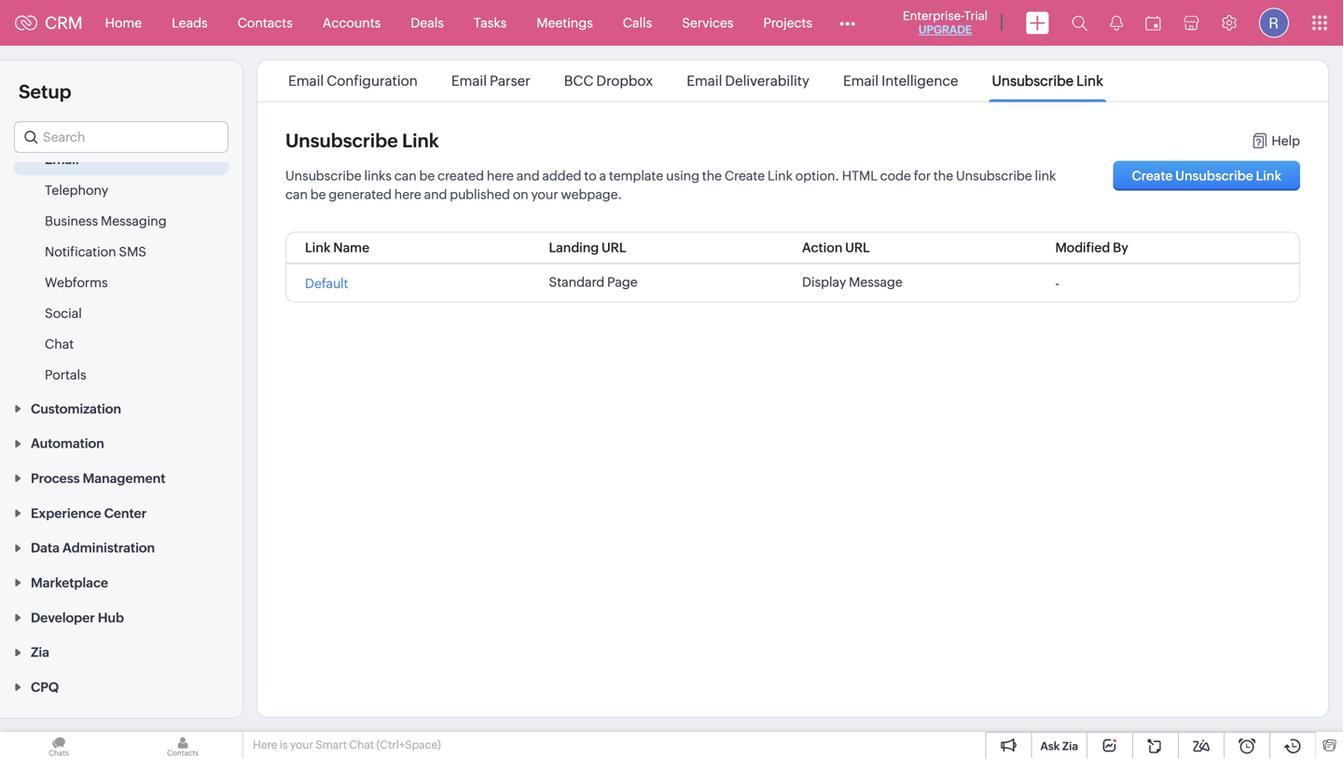 Task type: locate. For each thing, give the bounding box(es) containing it.
data administration button
[[0, 530, 243, 565]]

chat down "social" link
[[45, 337, 74, 352]]

webforms link
[[45, 273, 108, 292]]

url for landing url
[[602, 240, 626, 255]]

your right is
[[290, 739, 313, 751]]

1 url from the left
[[602, 240, 626, 255]]

portals
[[45, 368, 86, 383]]

and up on
[[517, 168, 540, 183]]

2 create from the left
[[1132, 168, 1173, 183]]

link
[[1077, 73, 1104, 89], [402, 130, 439, 152], [768, 168, 793, 183], [1256, 168, 1282, 183], [305, 240, 331, 255]]

create unsubscribe link
[[1132, 168, 1282, 183]]

and down created in the left top of the page
[[424, 187, 447, 202]]

webforms
[[45, 275, 108, 290]]

profile image
[[1259, 8, 1289, 38]]

0 vertical spatial and
[[517, 168, 540, 183]]

calendar image
[[1146, 15, 1161, 30]]

0 vertical spatial be
[[419, 168, 435, 183]]

here right generated at left
[[394, 187, 421, 202]]

1 horizontal spatial the
[[934, 168, 954, 183]]

parser
[[490, 73, 531, 89]]

create inside unsubscribe links can be created here and added to a template using the create link option. html code for the unsubscribe link can be generated here and published on your webpage.
[[725, 168, 765, 183]]

configuration
[[327, 73, 418, 89]]

deliverability
[[725, 73, 810, 89]]

1 the from the left
[[702, 168, 722, 183]]

email left "intelligence"
[[843, 73, 879, 89]]

the right for
[[934, 168, 954, 183]]

logo image
[[15, 15, 37, 30]]

1 horizontal spatial url
[[845, 240, 870, 255]]

1 create from the left
[[725, 168, 765, 183]]

url up "display message"
[[845, 240, 870, 255]]

1 vertical spatial be
[[310, 187, 326, 202]]

notification sms
[[45, 244, 146, 259]]

links
[[364, 168, 392, 183]]

unsubscribe link down create menu "icon"
[[992, 73, 1104, 89]]

chat right smart
[[349, 739, 374, 751]]

create
[[725, 168, 765, 183], [1132, 168, 1173, 183]]

bcc dropbox link
[[561, 73, 656, 89]]

email left configuration
[[288, 73, 324, 89]]

1 horizontal spatial unsubscribe link
[[992, 73, 1104, 89]]

developer hub
[[31, 610, 124, 625]]

and
[[517, 168, 540, 183], [424, 187, 447, 202]]

(ctrl+space)
[[376, 739, 441, 751]]

url for action url
[[845, 240, 870, 255]]

0 vertical spatial your
[[531, 187, 558, 202]]

1 vertical spatial chat
[[349, 739, 374, 751]]

can left generated at left
[[285, 187, 308, 202]]

process management
[[31, 471, 165, 486]]

default
[[305, 276, 348, 291]]

2 url from the left
[[845, 240, 870, 255]]

unsubscribe inside button
[[1176, 168, 1254, 183]]

list
[[271, 61, 1120, 101]]

region
[[0, 145, 243, 391]]

using
[[666, 168, 700, 183]]

email down services 'link'
[[687, 73, 722, 89]]

landing
[[549, 240, 599, 255]]

signals element
[[1099, 0, 1134, 46]]

0 horizontal spatial url
[[602, 240, 626, 255]]

1 horizontal spatial chat
[[349, 739, 374, 751]]

here
[[487, 168, 514, 183], [394, 187, 421, 202]]

email deliverability
[[687, 73, 810, 89]]

process
[[31, 471, 80, 486]]

0 horizontal spatial create
[[725, 168, 765, 183]]

link down the search element
[[1077, 73, 1104, 89]]

email for email parser
[[451, 73, 487, 89]]

projects link
[[749, 0, 828, 45]]

0 horizontal spatial unsubscribe link
[[285, 130, 439, 152]]

the
[[702, 168, 722, 183], [934, 168, 954, 183]]

email for email intelligence
[[843, 73, 879, 89]]

zia right ask
[[1063, 740, 1078, 753]]

enterprise-
[[903, 9, 964, 23]]

bcc
[[564, 73, 594, 89]]

contacts image
[[124, 732, 242, 758]]

messaging
[[101, 214, 167, 229]]

zia up cpq in the bottom of the page
[[31, 645, 49, 660]]

0 horizontal spatial the
[[702, 168, 722, 183]]

0 vertical spatial zia
[[31, 645, 49, 660]]

meetings link
[[522, 0, 608, 45]]

1 horizontal spatial zia
[[1063, 740, 1078, 753]]

0 horizontal spatial chat
[[45, 337, 74, 352]]

crm
[[45, 13, 83, 32]]

your right on
[[531, 187, 558, 202]]

customization button
[[0, 391, 243, 426]]

is
[[280, 739, 288, 751]]

standard
[[549, 275, 605, 290]]

notification sms link
[[45, 243, 146, 261]]

can right links
[[394, 168, 417, 183]]

create inside button
[[1132, 168, 1173, 183]]

None field
[[14, 121, 229, 153]]

email link
[[45, 150, 79, 169]]

be left generated at left
[[310, 187, 326, 202]]

0 horizontal spatial and
[[424, 187, 447, 202]]

setup
[[19, 81, 71, 103]]

tasks link
[[459, 0, 522, 45]]

Other Modules field
[[828, 8, 868, 38]]

here up on
[[487, 168, 514, 183]]

0 vertical spatial can
[[394, 168, 417, 183]]

list containing email configuration
[[271, 61, 1120, 101]]

0 vertical spatial unsubscribe link
[[992, 73, 1104, 89]]

hub
[[98, 610, 124, 625]]

1 horizontal spatial here
[[487, 168, 514, 183]]

deals link
[[396, 0, 459, 45]]

1 vertical spatial here
[[394, 187, 421, 202]]

zia inside dropdown button
[[31, 645, 49, 660]]

profile element
[[1248, 0, 1300, 45]]

automation
[[31, 436, 104, 451]]

url
[[602, 240, 626, 255], [845, 240, 870, 255]]

1 vertical spatial and
[[424, 187, 447, 202]]

create menu element
[[1015, 0, 1061, 45]]

0 horizontal spatial zia
[[31, 645, 49, 660]]

unsubscribe link up links
[[285, 130, 439, 152]]

customization
[[31, 401, 121, 416]]

option.
[[796, 168, 840, 183]]

process management button
[[0, 461, 243, 495]]

message
[[849, 275, 903, 290]]

-
[[1056, 276, 1060, 291]]

webpage.
[[561, 187, 622, 202]]

experience center
[[31, 506, 147, 521]]

0 vertical spatial here
[[487, 168, 514, 183]]

unsubscribe
[[992, 73, 1074, 89], [285, 130, 398, 152], [285, 168, 362, 183], [956, 168, 1032, 183], [1176, 168, 1254, 183]]

be left created in the left top of the page
[[419, 168, 435, 183]]

email intelligence link
[[840, 73, 961, 89]]

email inside region
[[45, 152, 79, 167]]

business
[[45, 214, 98, 229]]

link up created in the left top of the page
[[402, 130, 439, 152]]

link left the option. on the right of page
[[768, 168, 793, 183]]

contacts
[[238, 15, 293, 30]]

url up page
[[602, 240, 626, 255]]

link down help
[[1256, 168, 1282, 183]]

name
[[333, 240, 370, 255]]

email
[[288, 73, 324, 89], [451, 73, 487, 89], [687, 73, 722, 89], [843, 73, 879, 89], [45, 152, 79, 167]]

search image
[[1072, 15, 1088, 31]]

unsubscribe links can be created here and added to a template using the create link option. html code for the unsubscribe link can be generated here and published on your webpage.
[[285, 168, 1056, 202]]

0 vertical spatial chat
[[45, 337, 74, 352]]

accounts link
[[308, 0, 396, 45]]

email left parser
[[451, 73, 487, 89]]

email up telephony link
[[45, 152, 79, 167]]

1 vertical spatial can
[[285, 187, 308, 202]]

to
[[584, 168, 597, 183]]

developer
[[31, 610, 95, 625]]

Search text field
[[15, 122, 228, 152]]

0 horizontal spatial your
[[290, 739, 313, 751]]

services link
[[667, 0, 749, 45]]

ask
[[1041, 740, 1060, 753]]

1 horizontal spatial create
[[1132, 168, 1173, 183]]

link inside unsubscribe links can be created here and added to a template using the create link option. html code for the unsubscribe link can be generated here and published on your webpage.
[[768, 168, 793, 183]]

the right using
[[702, 168, 722, 183]]

your
[[531, 187, 558, 202], [290, 739, 313, 751]]

chat link
[[45, 335, 74, 354]]

added
[[542, 168, 582, 183]]

1 horizontal spatial your
[[531, 187, 558, 202]]

link left name
[[305, 240, 331, 255]]



Task type: vqa. For each thing, say whether or not it's contained in the screenshot.
second Reports
no



Task type: describe. For each thing, give the bounding box(es) containing it.
email parser link
[[449, 73, 533, 89]]

developer hub button
[[0, 600, 243, 635]]

html
[[842, 168, 878, 183]]

intelligence
[[882, 73, 959, 89]]

code
[[880, 168, 911, 183]]

email for email deliverability
[[687, 73, 722, 89]]

display
[[802, 275, 846, 290]]

1 horizontal spatial be
[[419, 168, 435, 183]]

telephony link
[[45, 181, 108, 200]]

action
[[802, 240, 843, 255]]

unsubscribe link link
[[989, 73, 1106, 89]]

action url
[[802, 240, 870, 255]]

management
[[83, 471, 165, 486]]

marketplace button
[[0, 565, 243, 600]]

zia button
[[0, 635, 243, 670]]

link
[[1035, 168, 1056, 183]]

notification
[[45, 244, 116, 259]]

business messaging
[[45, 214, 167, 229]]

0 horizontal spatial be
[[310, 187, 326, 202]]

modified
[[1056, 240, 1111, 255]]

social link
[[45, 304, 82, 323]]

chat inside region
[[45, 337, 74, 352]]

create menu image
[[1026, 12, 1050, 34]]

on
[[513, 187, 529, 202]]

generated
[[329, 187, 392, 202]]

0 horizontal spatial here
[[394, 187, 421, 202]]

a
[[599, 168, 606, 183]]

leads link
[[157, 0, 223, 45]]

upgrade
[[919, 23, 972, 36]]

modified by
[[1056, 240, 1129, 255]]

search element
[[1061, 0, 1099, 46]]

dropbox
[[597, 73, 653, 89]]

telephony
[[45, 183, 108, 198]]

signals image
[[1110, 15, 1123, 31]]

by
[[1113, 240, 1129, 255]]

home link
[[90, 0, 157, 45]]

link name
[[305, 240, 370, 255]]

email parser
[[451, 73, 531, 89]]

cpq
[[31, 680, 59, 695]]

0 horizontal spatial can
[[285, 187, 308, 202]]

1 vertical spatial zia
[[1063, 740, 1078, 753]]

accounts
[[323, 15, 381, 30]]

automation button
[[0, 426, 243, 461]]

data
[[31, 541, 60, 556]]

published
[[450, 187, 510, 202]]

enterprise-trial upgrade
[[903, 9, 988, 36]]

create unsubscribe link button
[[1113, 161, 1300, 191]]

email deliverability link
[[684, 73, 812, 89]]

experience center button
[[0, 495, 243, 530]]

2 the from the left
[[934, 168, 954, 183]]

chats image
[[0, 732, 118, 758]]

data administration
[[31, 541, 155, 556]]

for
[[914, 168, 931, 183]]

page
[[607, 275, 638, 290]]

display message
[[802, 275, 903, 290]]

your inside unsubscribe links can be created here and added to a template using the create link option. html code for the unsubscribe link can be generated here and published on your webpage.
[[531, 187, 558, 202]]

template
[[609, 168, 664, 183]]

services
[[682, 15, 734, 30]]

email intelligence
[[843, 73, 959, 89]]

help
[[1272, 133, 1300, 148]]

center
[[104, 506, 147, 521]]

marketplace
[[31, 576, 108, 591]]

calls
[[623, 15, 652, 30]]

1 horizontal spatial and
[[517, 168, 540, 183]]

link inside "create unsubscribe link" button
[[1256, 168, 1282, 183]]

portals link
[[45, 366, 86, 384]]

contacts link
[[223, 0, 308, 45]]

region containing email
[[0, 145, 243, 391]]

landing url
[[549, 240, 626, 255]]

business messaging link
[[45, 212, 167, 230]]

projects
[[764, 15, 813, 30]]

deals
[[411, 15, 444, 30]]

1 vertical spatial your
[[290, 739, 313, 751]]

experience
[[31, 506, 101, 521]]

home
[[105, 15, 142, 30]]

standard page
[[549, 275, 638, 290]]

created
[[438, 168, 484, 183]]

email for email configuration
[[288, 73, 324, 89]]

email configuration
[[288, 73, 418, 89]]

leads
[[172, 15, 208, 30]]

1 vertical spatial unsubscribe link
[[285, 130, 439, 152]]

1 horizontal spatial can
[[394, 168, 417, 183]]

administration
[[62, 541, 155, 556]]

trial
[[964, 9, 988, 23]]

smart
[[316, 739, 347, 751]]



